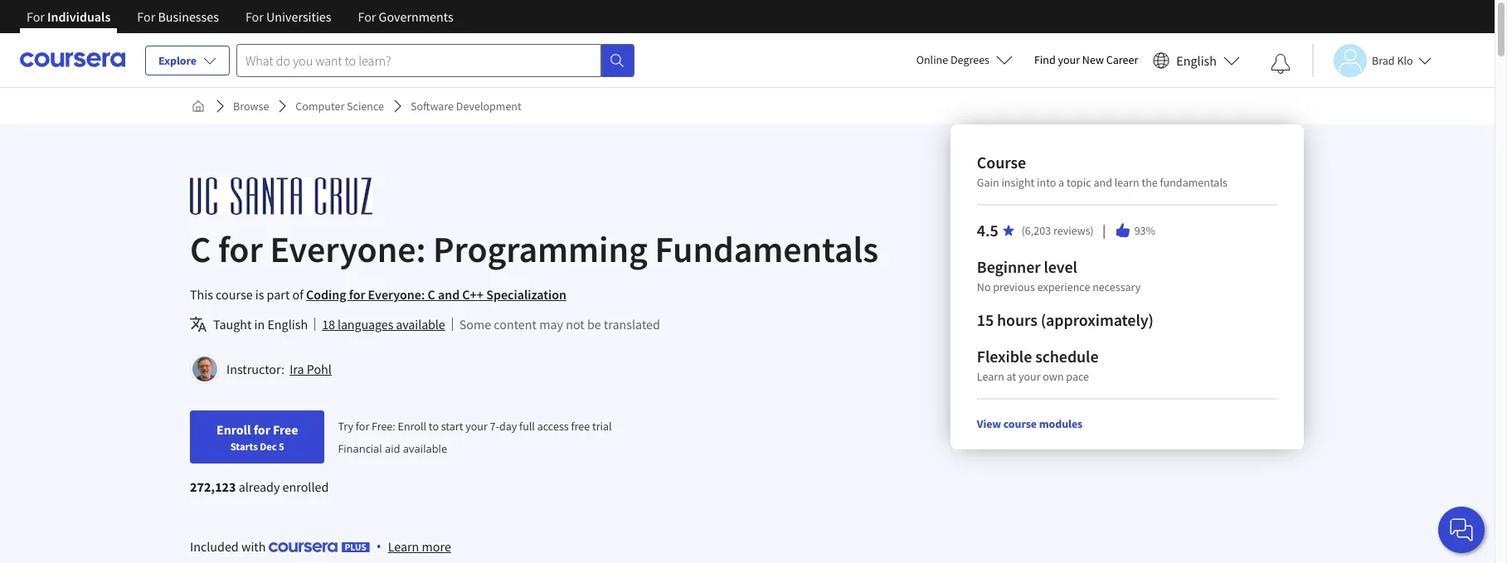 Task type: describe. For each thing, give the bounding box(es) containing it.
for for universities
[[246, 8, 264, 25]]

your inside flexible schedule learn at your own pace
[[1019, 369, 1041, 384]]

free
[[571, 419, 590, 434]]

own
[[1044, 369, 1065, 384]]

for individuals
[[27, 8, 111, 25]]

course gain insight into a topic and learn the fundamentals
[[978, 152, 1228, 190]]

with
[[241, 539, 266, 555]]

15
[[978, 310, 995, 330]]

translated
[[604, 316, 660, 333]]

pace
[[1067, 369, 1090, 384]]

university of california, santa cruz image
[[190, 178, 373, 215]]

development
[[456, 99, 522, 114]]

93%
[[1135, 223, 1156, 238]]

reviews)
[[1054, 223, 1095, 238]]

ira pohl link
[[290, 361, 332, 378]]

aid
[[385, 441, 400, 456]]

for for everyone:
[[218, 227, 263, 272]]

view
[[978, 417, 1002, 432]]

learn
[[1115, 175, 1140, 190]]

governments
[[379, 8, 454, 25]]

dec
[[260, 440, 277, 453]]

this course is part of coding for everyone: c and c++ specialization
[[190, 286, 567, 303]]

flexible schedule learn at your own pace
[[978, 346, 1099, 384]]

level
[[1045, 256, 1078, 277]]

fundamentals
[[1161, 175, 1228, 190]]

hours
[[998, 310, 1038, 330]]

course for view
[[1004, 417, 1038, 432]]

• learn more
[[376, 538, 451, 556]]

computer science link
[[289, 91, 391, 121]]

(6,203 reviews) |
[[1022, 222, 1109, 240]]

(6,203
[[1022, 223, 1052, 238]]

your inside find your new career link
[[1058, 52, 1081, 67]]

available inside try for free: enroll to start your 7-day full access free trial financial aid available
[[403, 441, 447, 456]]

beginner
[[978, 256, 1041, 277]]

is
[[255, 286, 264, 303]]

of
[[293, 286, 304, 303]]

5
[[279, 440, 284, 453]]

previous
[[994, 280, 1036, 295]]

into
[[1038, 175, 1057, 190]]

(approximately)
[[1042, 310, 1155, 330]]

programming
[[433, 227, 648, 272]]

more
[[422, 539, 451, 555]]

schedule
[[1036, 346, 1099, 367]]

18 languages available button
[[322, 315, 445, 334]]

show notifications image
[[1271, 54, 1291, 74]]

15 hours (approximately)
[[978, 310, 1155, 330]]

learn inside flexible schedule learn at your own pace
[[978, 369, 1005, 384]]

and inside course gain insight into a topic and learn the fundamentals
[[1095, 175, 1113, 190]]

for right the coding
[[349, 286, 365, 303]]

0 horizontal spatial and
[[438, 286, 460, 303]]

0 horizontal spatial english
[[268, 316, 308, 333]]

find
[[1035, 52, 1056, 67]]

for for free:
[[356, 419, 369, 434]]

content
[[494, 316, 537, 333]]

banner navigation
[[13, 0, 467, 46]]

for for governments
[[358, 8, 376, 25]]

learn inside "• learn more"
[[388, 539, 419, 555]]

at
[[1007, 369, 1017, 384]]

part
[[267, 286, 290, 303]]

taught
[[213, 316, 252, 333]]

software development link
[[404, 91, 528, 121]]

|
[[1101, 222, 1109, 240]]

find your new career link
[[1026, 50, 1147, 71]]

try for free: enroll to start your 7-day full access free trial financial aid available
[[338, 419, 612, 456]]

some content may not be translated
[[459, 316, 660, 333]]

enroll inside enroll for free starts dec 5
[[217, 422, 251, 438]]

no
[[978, 280, 992, 295]]

browse
[[233, 99, 269, 114]]

career
[[1107, 52, 1139, 67]]

available inside "18 languages available" button
[[396, 316, 445, 333]]

c++
[[463, 286, 484, 303]]

4.5
[[978, 220, 999, 241]]

pohl
[[307, 361, 332, 378]]

fundamentals
[[655, 227, 879, 272]]

explore button
[[145, 46, 230, 76]]

7-
[[490, 419, 499, 434]]

insight
[[1002, 175, 1035, 190]]

find your new career
[[1035, 52, 1139, 67]]

course for this
[[216, 286, 253, 303]]

topic
[[1068, 175, 1092, 190]]

home image
[[192, 100, 205, 113]]

for universities
[[246, 8, 332, 25]]

experience
[[1038, 280, 1091, 295]]

full
[[520, 419, 535, 434]]

english button
[[1147, 33, 1247, 87]]

brad klo button
[[1313, 44, 1432, 77]]

software development
[[411, 99, 522, 114]]

starts
[[230, 440, 258, 453]]

already
[[239, 479, 280, 495]]

for for free
[[254, 422, 270, 438]]

enroll inside try for free: enroll to start your 7-day full access free trial financial aid available
[[398, 419, 427, 434]]

languages
[[338, 316, 394, 333]]

gain
[[978, 175, 1000, 190]]

included with
[[190, 539, 269, 555]]

ira
[[290, 361, 304, 378]]

coding
[[306, 286, 347, 303]]

18 languages available
[[322, 316, 445, 333]]



Task type: locate. For each thing, give the bounding box(es) containing it.
18
[[322, 316, 335, 333]]

0 vertical spatial english
[[1177, 52, 1217, 68]]

for businesses
[[137, 8, 219, 25]]

access
[[538, 419, 569, 434]]

1 vertical spatial english
[[268, 316, 308, 333]]

What do you want to learn? text field
[[237, 44, 602, 77]]

2 horizontal spatial your
[[1058, 52, 1081, 67]]

english inside button
[[1177, 52, 1217, 68]]

1 vertical spatial your
[[1019, 369, 1041, 384]]

•
[[376, 538, 381, 556]]

1 horizontal spatial course
[[1004, 417, 1038, 432]]

english right in
[[268, 316, 308, 333]]

c for everyone: programming fundamentals
[[190, 227, 879, 272]]

1 vertical spatial available
[[403, 441, 447, 456]]

and right 'topic'
[[1095, 175, 1113, 190]]

course left is
[[216, 286, 253, 303]]

not
[[566, 316, 585, 333]]

specialization
[[486, 286, 567, 303]]

online degrees button
[[903, 41, 1026, 78]]

course
[[978, 152, 1027, 173]]

1 horizontal spatial english
[[1177, 52, 1217, 68]]

1 horizontal spatial c
[[428, 286, 435, 303]]

explore
[[158, 53, 197, 68]]

for for individuals
[[27, 8, 45, 25]]

learn more link
[[388, 537, 451, 557]]

your right find in the top right of the page
[[1058, 52, 1081, 67]]

0 horizontal spatial your
[[466, 419, 488, 434]]

english
[[1177, 52, 1217, 68], [268, 316, 308, 333]]

1 horizontal spatial enroll
[[398, 419, 427, 434]]

brad klo
[[1373, 53, 1414, 68]]

learn
[[978, 369, 1005, 384], [388, 539, 419, 555]]

a
[[1059, 175, 1065, 190]]

c up this
[[190, 227, 211, 272]]

1 horizontal spatial your
[[1019, 369, 1041, 384]]

for left universities
[[246, 8, 264, 25]]

coding for everyone: c and c++ specialization link
[[306, 286, 567, 303]]

1 vertical spatial and
[[438, 286, 460, 303]]

0 horizontal spatial c
[[190, 227, 211, 272]]

english right the career
[[1177, 52, 1217, 68]]

and
[[1095, 175, 1113, 190], [438, 286, 460, 303]]

learn right the •
[[388, 539, 419, 555]]

instructor:
[[227, 361, 285, 378]]

everyone: up '18 languages available'
[[368, 286, 425, 303]]

272,123
[[190, 479, 236, 495]]

2 vertical spatial your
[[466, 419, 488, 434]]

instructor: ira pohl
[[227, 361, 332, 378]]

financial
[[338, 441, 382, 456]]

science
[[347, 99, 384, 114]]

to
[[429, 419, 439, 434]]

None search field
[[237, 44, 635, 77]]

available down the coding for everyone: c and c++ specialization link
[[396, 316, 445, 333]]

2 for from the left
[[137, 8, 155, 25]]

and left c++ on the bottom
[[438, 286, 460, 303]]

0 vertical spatial everyone:
[[270, 227, 426, 272]]

brad
[[1373, 53, 1395, 68]]

some
[[459, 316, 491, 333]]

0 horizontal spatial learn
[[388, 539, 419, 555]]

course right view at the bottom
[[1004, 417, 1038, 432]]

taught in english
[[213, 316, 308, 333]]

for inside enroll for free starts dec 5
[[254, 422, 270, 438]]

for right try
[[356, 419, 369, 434]]

your
[[1058, 52, 1081, 67], [1019, 369, 1041, 384], [466, 419, 488, 434]]

3 for from the left
[[246, 8, 264, 25]]

1 vertical spatial learn
[[388, 539, 419, 555]]

new
[[1083, 52, 1105, 67]]

flexible
[[978, 346, 1033, 367]]

individuals
[[47, 8, 111, 25]]

online degrees
[[917, 52, 990, 67]]

degrees
[[951, 52, 990, 67]]

4 for from the left
[[358, 8, 376, 25]]

ira pohl image
[[193, 357, 217, 382]]

coursera image
[[20, 47, 125, 73]]

1 for from the left
[[27, 8, 45, 25]]

klo
[[1398, 53, 1414, 68]]

for governments
[[358, 8, 454, 25]]

financial aid available button
[[338, 441, 447, 456]]

0 vertical spatial and
[[1095, 175, 1113, 190]]

1 vertical spatial c
[[428, 286, 435, 303]]

your inside try for free: enroll to start your 7-day full access free trial financial aid available
[[466, 419, 488, 434]]

be
[[587, 316, 601, 333]]

browse link
[[227, 91, 276, 121]]

coursera plus image
[[269, 543, 370, 553]]

0 vertical spatial course
[[216, 286, 253, 303]]

everyone:
[[270, 227, 426, 272], [368, 286, 425, 303]]

available down to on the bottom left of the page
[[403, 441, 447, 456]]

day
[[499, 419, 517, 434]]

enroll
[[398, 419, 427, 434], [217, 422, 251, 438]]

this
[[190, 286, 213, 303]]

1 vertical spatial everyone:
[[368, 286, 425, 303]]

c
[[190, 227, 211, 272], [428, 286, 435, 303]]

1 horizontal spatial learn
[[978, 369, 1005, 384]]

0 vertical spatial your
[[1058, 52, 1081, 67]]

universities
[[266, 8, 332, 25]]

for left governments
[[358, 8, 376, 25]]

in
[[254, 316, 265, 333]]

for inside try for free: enroll to start your 7-day full access free trial financial aid available
[[356, 419, 369, 434]]

enroll for free starts dec 5
[[217, 422, 298, 453]]

enroll left to on the bottom left of the page
[[398, 419, 427, 434]]

0 horizontal spatial enroll
[[217, 422, 251, 438]]

everyone: up the coding
[[270, 227, 426, 272]]

businesses
[[158, 8, 219, 25]]

the
[[1143, 175, 1159, 190]]

available
[[396, 316, 445, 333], [403, 441, 447, 456]]

your left 7-
[[466, 419, 488, 434]]

for left the businesses
[[137, 8, 155, 25]]

0 vertical spatial learn
[[978, 369, 1005, 384]]

free
[[273, 422, 298, 438]]

for up is
[[218, 227, 263, 272]]

view course modules
[[978, 417, 1084, 432]]

course
[[216, 286, 253, 303], [1004, 417, 1038, 432]]

your right at
[[1019, 369, 1041, 384]]

try
[[338, 419, 354, 434]]

trial
[[592, 419, 612, 434]]

software
[[411, 99, 454, 114]]

start
[[441, 419, 463, 434]]

chat with us image
[[1449, 517, 1475, 544]]

0 vertical spatial available
[[396, 316, 445, 333]]

0 horizontal spatial course
[[216, 286, 253, 303]]

1 horizontal spatial and
[[1095, 175, 1113, 190]]

for left individuals
[[27, 8, 45, 25]]

0 vertical spatial c
[[190, 227, 211, 272]]

included
[[190, 539, 239, 555]]

for
[[218, 227, 263, 272], [349, 286, 365, 303], [356, 419, 369, 434], [254, 422, 270, 438]]

c left c++ on the bottom
[[428, 286, 435, 303]]

for up dec
[[254, 422, 270, 438]]

learn left at
[[978, 369, 1005, 384]]

for for businesses
[[137, 8, 155, 25]]

enroll up starts
[[217, 422, 251, 438]]

beginner level no previous experience necessary
[[978, 256, 1142, 295]]

1 vertical spatial course
[[1004, 417, 1038, 432]]



Task type: vqa. For each thing, say whether or not it's contained in the screenshot.
you to the left
no



